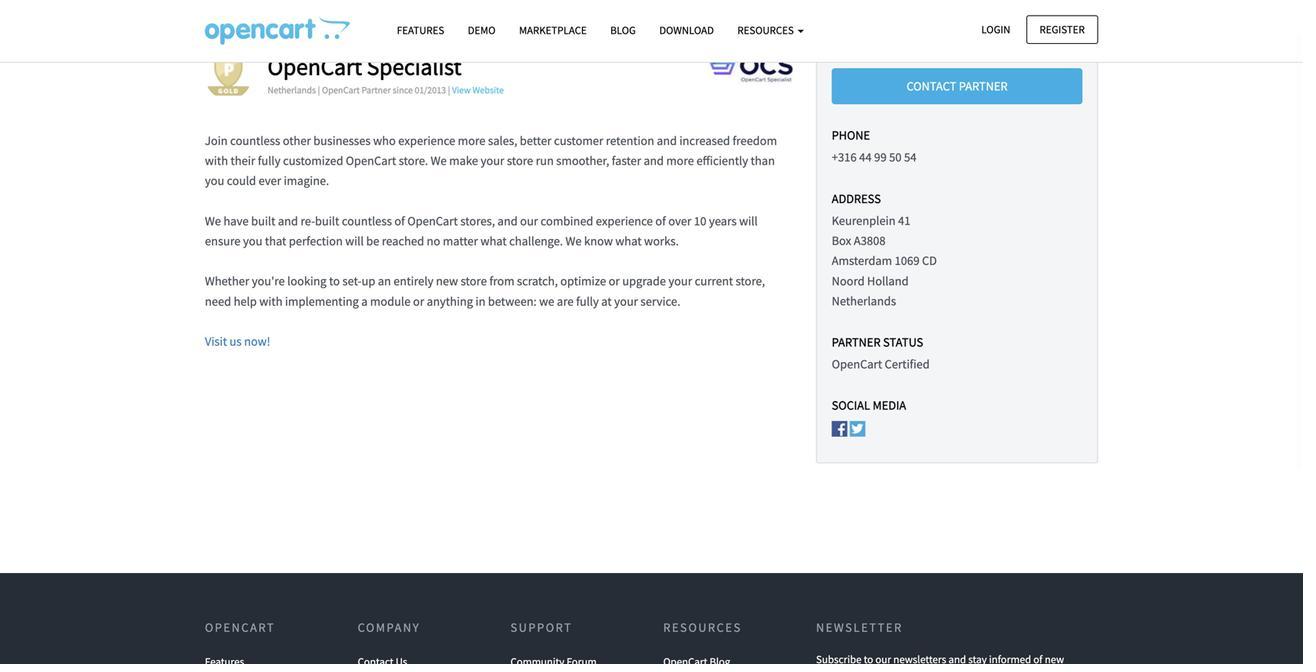 Task type: vqa. For each thing, say whether or not it's contained in the screenshot.
topmost the We
yes



Task type: describe. For each thing, give the bounding box(es) containing it.
contact partner link
[[832, 68, 1083, 104]]

freedom
[[733, 133, 778, 149]]

store,
[[736, 273, 766, 289]]

contact partner
[[907, 78, 1008, 94]]

visit
[[205, 334, 227, 349]]

1 vertical spatial or
[[413, 293, 424, 309]]

and right faster
[[644, 153, 664, 169]]

between:
[[488, 293, 537, 309]]

1 vertical spatial resources
[[664, 620, 742, 635]]

1 vertical spatial more
[[667, 153, 694, 169]]

we inside the join countless other businesses who experience more sales, better customer retention and increased freedom with their fully customized opencart store. we make your store run smoother, faster and more efficiently than you could ever imagine.
[[431, 153, 447, 169]]

login link
[[969, 15, 1024, 44]]

entirely
[[394, 273, 434, 289]]

now!
[[244, 334, 270, 349]]

opencart inside we have built and re-built countless of opencart stores, and our combined experience of over 10 years will ensure you that perfection will be reached no matter what challenge. we know what works.
[[408, 213, 458, 229]]

re-
[[301, 213, 315, 229]]

store inside the join countless other businesses who experience more sales, better customer retention and increased freedom with their fully customized opencart store. we make your store run smoother, faster and more efficiently than you could ever imagine.
[[507, 153, 534, 169]]

website
[[473, 84, 504, 96]]

noord
[[832, 273, 865, 289]]

blog link
[[599, 16, 648, 44]]

+316
[[832, 150, 857, 165]]

customer
[[554, 133, 604, 149]]

phone
[[832, 127, 871, 143]]

sales,
[[488, 133, 518, 149]]

are
[[557, 293, 574, 309]]

01/2013
[[415, 84, 446, 96]]

certified
[[885, 356, 930, 372]]

marketplace link
[[508, 16, 599, 44]]

and right retention
[[657, 133, 677, 149]]

visit us now!
[[205, 334, 270, 349]]

2 horizontal spatial your
[[669, 273, 693, 289]]

opencart certified image
[[205, 53, 252, 100]]

demo link
[[456, 16, 508, 44]]

0 vertical spatial resources
[[738, 23, 796, 37]]

a
[[362, 293, 368, 309]]

we have built and re-built countless of opencart stores, and our combined experience of over 10 years will ensure you that perfection will be reached no matter what challenge. we know what works.
[[205, 213, 758, 249]]

1 built from the left
[[251, 213, 276, 229]]

whether
[[205, 273, 249, 289]]

make
[[449, 153, 478, 169]]

with inside whether you're looking to set-up an entirely new store from scratch, optimize or upgrade your current store, need help with implementing a module or anything in between: we are fully at your service.
[[260, 293, 283, 309]]

module
[[370, 293, 411, 309]]

partner inside opencart specialist netherlands | opencart partner since 01/2013 | view website
[[362, 84, 391, 96]]

who
[[373, 133, 396, 149]]

twitter image
[[850, 421, 866, 437]]

support
[[511, 620, 573, 635]]

1069
[[895, 253, 920, 269]]

combined
[[541, 213, 594, 229]]

0 horizontal spatial more
[[458, 133, 486, 149]]

2 what from the left
[[616, 233, 642, 249]]

company
[[358, 620, 421, 635]]

contact
[[907, 78, 957, 94]]

and left re-
[[278, 213, 298, 229]]

specialist
[[367, 52, 462, 81]]

2 built from the left
[[315, 213, 340, 229]]

you inside the join countless other businesses who experience more sales, better customer retention and increased freedom with their fully customized opencart store. we make your store run smoother, faster and more efficiently than you could ever imagine.
[[205, 173, 224, 189]]

opencart specialist image
[[707, 53, 793, 84]]

us
[[230, 334, 242, 349]]

2 | from the left
[[448, 84, 450, 96]]

efficiently
[[697, 153, 749, 169]]

fully inside whether you're looking to set-up an entirely new store from scratch, optimize or upgrade your current store, need help with implementing a module or anything in between: we are fully at your service.
[[576, 293, 599, 309]]

at
[[602, 293, 612, 309]]

retention
[[606, 133, 655, 149]]

could
[[227, 173, 256, 189]]

up
[[362, 273, 376, 289]]

box
[[832, 233, 852, 249]]

fully inside the join countless other businesses who experience more sales, better customer retention and increased freedom with their fully customized opencart store. we make your store run smoother, faster and more efficiently than you could ever imagine.
[[258, 153, 281, 169]]

reached
[[382, 233, 424, 249]]

1 horizontal spatial will
[[740, 213, 758, 229]]

better
[[520, 133, 552, 149]]

perfection
[[289, 233, 343, 249]]

marketplace
[[519, 23, 587, 37]]

store inside whether you're looking to set-up an entirely new store from scratch, optimize or upgrade your current store, need help with implementing a module or anything in between: we are fully at your service.
[[461, 273, 487, 289]]

0 horizontal spatial we
[[205, 213, 221, 229]]

in
[[476, 293, 486, 309]]

2 of from the left
[[656, 213, 666, 229]]

that
[[265, 233, 287, 249]]

2 horizontal spatial partner
[[959, 78, 1008, 94]]

you're
[[252, 273, 285, 289]]

businesses
[[314, 133, 371, 149]]

store.
[[399, 153, 428, 169]]

download
[[660, 23, 714, 37]]

a3808
[[854, 233, 886, 249]]

social media
[[832, 398, 907, 413]]

view website link
[[452, 84, 504, 96]]

10
[[694, 213, 707, 229]]

from
[[490, 273, 515, 289]]

need
[[205, 293, 231, 309]]

ever
[[259, 173, 281, 189]]

you inside we have built and re-built countless of opencart stores, and our combined experience of over 10 years will ensure you that perfection will be reached no matter what challenge. we know what works.
[[243, 233, 263, 249]]

increased
[[680, 133, 731, 149]]

know
[[584, 233, 613, 249]]



Task type: locate. For each thing, give the bounding box(es) containing it.
implementing
[[285, 293, 359, 309]]

0 vertical spatial your
[[481, 153, 505, 169]]

smoother,
[[557, 153, 610, 169]]

store up the 'in'
[[461, 273, 487, 289]]

2 horizontal spatial we
[[566, 233, 582, 249]]

countless up be
[[342, 213, 392, 229]]

upgrade
[[623, 273, 666, 289]]

1 vertical spatial experience
[[596, 213, 653, 229]]

your right at
[[615, 293, 638, 309]]

netherlands inside address keurenplein 41 box a3808 amsterdam 1069 cd noord holland netherlands
[[832, 293, 897, 309]]

features link
[[385, 16, 456, 44]]

1 horizontal spatial fully
[[576, 293, 599, 309]]

1 horizontal spatial of
[[656, 213, 666, 229]]

opencart inside the join countless other businesses who experience more sales, better customer retention and increased freedom with their fully customized opencart store. we make your store run smoother, faster and more efficiently than you could ever imagine.
[[346, 153, 396, 169]]

1 horizontal spatial experience
[[596, 213, 653, 229]]

0 vertical spatial netherlands
[[268, 84, 316, 96]]

0 vertical spatial fully
[[258, 153, 281, 169]]

we up the ensure
[[205, 213, 221, 229]]

0 vertical spatial countless
[[230, 133, 280, 149]]

experience
[[398, 133, 456, 149], [596, 213, 653, 229]]

1 horizontal spatial partner
[[832, 334, 881, 350]]

holland
[[868, 273, 909, 289]]

1 horizontal spatial with
[[260, 293, 283, 309]]

built up that
[[251, 213, 276, 229]]

opencart - partner  opencart specialist image
[[205, 16, 350, 45]]

address
[[832, 191, 881, 206]]

help
[[234, 293, 257, 309]]

1 horizontal spatial netherlands
[[832, 293, 897, 309]]

faster
[[612, 153, 642, 169]]

with down the join
[[205, 153, 228, 169]]

we
[[539, 293, 555, 309]]

optimize
[[561, 273, 606, 289]]

visit us now! link
[[205, 334, 270, 349]]

resources link
[[726, 16, 816, 44]]

0 vertical spatial we
[[431, 153, 447, 169]]

1 vertical spatial countless
[[342, 213, 392, 229]]

0 horizontal spatial will
[[345, 233, 364, 249]]

0 horizontal spatial fully
[[258, 153, 281, 169]]

years
[[709, 213, 737, 229]]

0 vertical spatial will
[[740, 213, 758, 229]]

what down stores,
[[481, 233, 507, 249]]

1 horizontal spatial your
[[615, 293, 638, 309]]

will left be
[[345, 233, 364, 249]]

experience up store.
[[398, 133, 456, 149]]

ensure
[[205, 233, 241, 249]]

features
[[397, 23, 445, 37]]

netherlands inside opencart specialist netherlands | opencart partner since 01/2013 | view website
[[268, 84, 316, 96]]

newsletter
[[817, 620, 903, 635]]

experience inside the join countless other businesses who experience more sales, better customer retention and increased freedom with their fully customized opencart store. we make your store run smoother, faster and more efficiently than you could ever imagine.
[[398, 133, 456, 149]]

1 horizontal spatial or
[[609, 273, 620, 289]]

of left over
[[656, 213, 666, 229]]

opencart inside "partner status opencart certified"
[[832, 356, 883, 372]]

amsterdam
[[832, 253, 893, 269]]

fully left at
[[576, 293, 599, 309]]

2 vertical spatial we
[[566, 233, 582, 249]]

we left the make
[[431, 153, 447, 169]]

more down increased
[[667, 153, 694, 169]]

download link
[[648, 16, 726, 44]]

our
[[520, 213, 538, 229]]

0 horizontal spatial partner
[[362, 84, 391, 96]]

countless inside the join countless other businesses who experience more sales, better customer retention and increased freedom with their fully customized opencart store. we make your store run smoother, faster and more efficiently than you could ever imagine.
[[230, 133, 280, 149]]

0 vertical spatial more
[[458, 133, 486, 149]]

anything
[[427, 293, 473, 309]]

1 horizontal spatial countless
[[342, 213, 392, 229]]

countless inside we have built and re-built countless of opencart stores, and our combined experience of over 10 years will ensure you that perfection will be reached no matter what challenge. we know what works.
[[342, 213, 392, 229]]

more up the make
[[458, 133, 486, 149]]

resources
[[738, 23, 796, 37], [664, 620, 742, 635]]

0 horizontal spatial netherlands
[[268, 84, 316, 96]]

register link
[[1027, 15, 1099, 44]]

no
[[427, 233, 441, 249]]

fully
[[258, 153, 281, 169], [576, 293, 599, 309]]

their
[[231, 153, 255, 169]]

1 vertical spatial with
[[260, 293, 283, 309]]

1 horizontal spatial we
[[431, 153, 447, 169]]

1 vertical spatial your
[[669, 273, 693, 289]]

0 vertical spatial store
[[507, 153, 534, 169]]

1 horizontal spatial more
[[667, 153, 694, 169]]

netherlands
[[268, 84, 316, 96], [832, 293, 897, 309]]

| left view at top left
[[448, 84, 450, 96]]

and left our in the top of the page
[[498, 213, 518, 229]]

will right years
[[740, 213, 758, 229]]

0 horizontal spatial countless
[[230, 133, 280, 149]]

0 horizontal spatial or
[[413, 293, 424, 309]]

1 vertical spatial fully
[[576, 293, 599, 309]]

0 vertical spatial experience
[[398, 133, 456, 149]]

or up at
[[609, 273, 620, 289]]

0 horizontal spatial store
[[461, 273, 487, 289]]

you left could
[[205, 173, 224, 189]]

1 horizontal spatial store
[[507, 153, 534, 169]]

countless
[[230, 133, 280, 149], [342, 213, 392, 229]]

0 horizontal spatial your
[[481, 153, 505, 169]]

be
[[366, 233, 380, 249]]

0 horizontal spatial with
[[205, 153, 228, 169]]

built up perfection
[[315, 213, 340, 229]]

you
[[205, 173, 224, 189], [243, 233, 263, 249]]

partner right contact at the right top
[[959, 78, 1008, 94]]

current
[[695, 273, 734, 289]]

44
[[860, 150, 872, 165]]

other
[[283, 133, 311, 149]]

fully up ever
[[258, 153, 281, 169]]

with
[[205, 153, 228, 169], [260, 293, 283, 309]]

41
[[899, 213, 911, 229]]

1 vertical spatial netherlands
[[832, 293, 897, 309]]

store left run
[[507, 153, 534, 169]]

+316 44 99 50 54 link
[[832, 150, 917, 165]]

since
[[393, 84, 413, 96]]

status
[[884, 334, 924, 350]]

with inside the join countless other businesses who experience more sales, better customer retention and increased freedom with their fully customized opencart store. we make your store run smoother, faster and more efficiently than you could ever imagine.
[[205, 153, 228, 169]]

view
[[452, 84, 471, 96]]

matter
[[443, 233, 478, 249]]

address keurenplein 41 box a3808 amsterdam 1069 cd noord holland netherlands
[[832, 191, 937, 309]]

1 horizontal spatial built
[[315, 213, 340, 229]]

challenge.
[[509, 233, 563, 249]]

demo
[[468, 23, 496, 37]]

1 of from the left
[[395, 213, 405, 229]]

1 vertical spatial store
[[461, 273, 487, 289]]

new
[[436, 273, 458, 289]]

customized
[[283, 153, 343, 169]]

1 | from the left
[[318, 84, 320, 96]]

50
[[890, 150, 902, 165]]

1 horizontal spatial you
[[243, 233, 263, 249]]

partner left since
[[362, 84, 391, 96]]

0 horizontal spatial you
[[205, 173, 224, 189]]

over
[[669, 213, 692, 229]]

more
[[458, 133, 486, 149], [667, 153, 694, 169]]

set-
[[343, 273, 362, 289]]

54
[[905, 150, 917, 165]]

| up businesses
[[318, 84, 320, 96]]

phone +316 44 99 50 54
[[832, 127, 917, 165]]

1 vertical spatial will
[[345, 233, 364, 249]]

with down you're
[[260, 293, 283, 309]]

you left that
[[243, 233, 263, 249]]

0 horizontal spatial |
[[318, 84, 320, 96]]

experience inside we have built and re-built countless of opencart stores, and our combined experience of over 10 years will ensure you that perfection will be reached no matter what challenge. we know what works.
[[596, 213, 653, 229]]

partner inside "partner status opencart certified"
[[832, 334, 881, 350]]

1 what from the left
[[481, 233, 507, 249]]

0 vertical spatial with
[[205, 153, 228, 169]]

0 horizontal spatial experience
[[398, 133, 456, 149]]

facebook image
[[832, 421, 848, 437]]

will
[[740, 213, 758, 229], [345, 233, 364, 249]]

0 horizontal spatial built
[[251, 213, 276, 229]]

scratch,
[[517, 273, 558, 289]]

0 vertical spatial you
[[205, 173, 224, 189]]

social
[[832, 398, 871, 413]]

we down combined
[[566, 233, 582, 249]]

or down entirely
[[413, 293, 424, 309]]

0 vertical spatial or
[[609, 273, 620, 289]]

1 vertical spatial we
[[205, 213, 221, 229]]

opencart
[[268, 52, 362, 81], [322, 84, 360, 96], [346, 153, 396, 169], [408, 213, 458, 229], [832, 356, 883, 372], [205, 620, 275, 635]]

what
[[481, 233, 507, 249], [616, 233, 642, 249]]

partner left status in the bottom right of the page
[[832, 334, 881, 350]]

join countless other businesses who experience more sales, better customer retention and increased freedom with their fully customized opencart store. we make your store run smoother, faster and more efficiently than you could ever imagine.
[[205, 133, 778, 189]]

netherlands down noord
[[832, 293, 897, 309]]

experience up know
[[596, 213, 653, 229]]

2 vertical spatial your
[[615, 293, 638, 309]]

opencart specialist netherlands | opencart partner since 01/2013 | view website
[[268, 52, 504, 96]]

partner status opencart certified
[[832, 334, 930, 372]]

looking
[[287, 273, 327, 289]]

netherlands up other
[[268, 84, 316, 96]]

your up service. in the top of the page
[[669, 273, 693, 289]]

have
[[224, 213, 249, 229]]

0 horizontal spatial of
[[395, 213, 405, 229]]

login
[[982, 22, 1011, 36]]

your inside the join countless other businesses who experience more sales, better customer retention and increased freedom with their fully customized opencart store. we make your store run smoother, faster and more efficiently than you could ever imagine.
[[481, 153, 505, 169]]

countless up "their"
[[230, 133, 280, 149]]

1 vertical spatial you
[[243, 233, 263, 249]]

works.
[[644, 233, 679, 249]]

0 horizontal spatial what
[[481, 233, 507, 249]]

to
[[329, 273, 340, 289]]

we
[[431, 153, 447, 169], [205, 213, 221, 229], [566, 233, 582, 249]]

what right know
[[616, 233, 642, 249]]

of up reached at the left
[[395, 213, 405, 229]]

stores,
[[461, 213, 495, 229]]

1 horizontal spatial |
[[448, 84, 450, 96]]

your down sales,
[[481, 153, 505, 169]]

your
[[481, 153, 505, 169], [669, 273, 693, 289], [615, 293, 638, 309]]

|
[[318, 84, 320, 96], [448, 84, 450, 96]]

1 horizontal spatial what
[[616, 233, 642, 249]]



